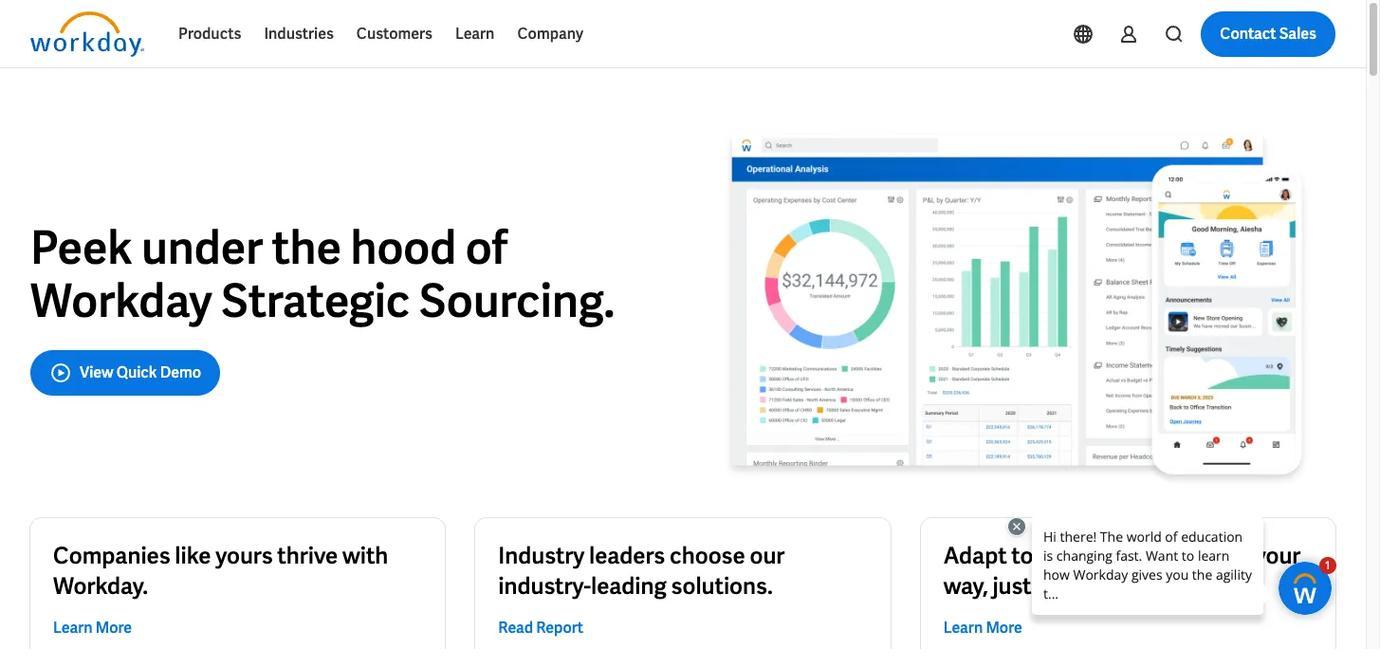 Task type: vqa. For each thing, say whether or not it's contained in the screenshot.


Task type: describe. For each thing, give the bounding box(es) containing it.
products
[[178, 24, 241, 44]]

anything
[[1038, 541, 1130, 570]]

industry leaders choose our industry-leading solutions.
[[499, 541, 785, 601]]

learn more for adapt to anything that comes your way, just like these customers.
[[944, 618, 1023, 638]]

just
[[993, 571, 1032, 601]]

sales
[[1280, 24, 1317, 44]]

leaders
[[589, 541, 665, 570]]

learn more link for companies like yours thrive with workday.
[[53, 617, 132, 640]]

peek under the hood of workday strategic sourcing.
[[30, 218, 615, 330]]

view quick demo link
[[30, 350, 220, 396]]

contact
[[1221, 24, 1277, 44]]

industry
[[499, 541, 585, 570]]

more for companies like yours thrive with workday.
[[96, 618, 132, 638]]

company
[[518, 24, 584, 44]]

read report link
[[499, 617, 584, 640]]

companies like yours thrive with workday.
[[53, 541, 388, 601]]

learn button
[[444, 11, 506, 57]]

adapt
[[944, 541, 1007, 570]]

report
[[536, 618, 584, 638]]

like inside companies like yours thrive with workday.
[[175, 541, 211, 570]]

learn more for companies like yours thrive with workday.
[[53, 618, 132, 638]]

learn more link for adapt to anything that comes your way, just like these customers.
[[944, 617, 1023, 640]]

comes
[[1182, 541, 1251, 570]]

industry-
[[499, 571, 591, 601]]

with
[[343, 541, 388, 570]]

view
[[80, 363, 113, 382]]

sourcing.
[[419, 271, 615, 330]]

learn for companies like yours thrive with workday.
[[53, 618, 93, 638]]

leading
[[591, 571, 667, 601]]

demo
[[160, 363, 201, 382]]



Task type: locate. For each thing, give the bounding box(es) containing it.
0 vertical spatial like
[[175, 541, 211, 570]]

under
[[141, 218, 263, 277]]

learn down way,
[[944, 618, 983, 638]]

peek
[[30, 218, 132, 277]]

1 horizontal spatial like
[[1037, 571, 1073, 601]]

1 more from the left
[[96, 618, 132, 638]]

view quick demo
[[80, 363, 201, 382]]

customers button
[[345, 11, 444, 57]]

more down workday.
[[96, 618, 132, 638]]

learn more link down workday.
[[53, 617, 132, 640]]

workday.
[[53, 571, 148, 601]]

learn more link down way,
[[944, 617, 1023, 640]]

learn left company on the top left
[[455, 24, 495, 44]]

learn
[[455, 24, 495, 44], [53, 618, 93, 638], [944, 618, 983, 638]]

learn for adapt to anything that comes your way, just like these customers.
[[944, 618, 983, 638]]

0 horizontal spatial learn
[[53, 618, 93, 638]]

that
[[1134, 541, 1177, 570]]

2 more from the left
[[986, 618, 1023, 638]]

learn more link
[[53, 617, 132, 640], [944, 617, 1023, 640]]

0 horizontal spatial learn more link
[[53, 617, 132, 640]]

0 horizontal spatial more
[[96, 618, 132, 638]]

1 learn more link from the left
[[53, 617, 132, 640]]

learn more down way,
[[944, 618, 1023, 638]]

learn inside dropdown button
[[455, 24, 495, 44]]

industries button
[[253, 11, 345, 57]]

go to the homepage image
[[30, 11, 144, 57]]

read report
[[499, 618, 584, 638]]

these
[[1077, 571, 1136, 601]]

hood
[[351, 218, 457, 277]]

0 horizontal spatial learn more
[[53, 618, 132, 638]]

learn more
[[53, 618, 132, 638], [944, 618, 1023, 638]]

1 horizontal spatial learn more
[[944, 618, 1023, 638]]

1 horizontal spatial learn more link
[[944, 617, 1023, 640]]

choose
[[670, 541, 746, 570]]

read
[[499, 618, 533, 638]]

industries
[[264, 24, 334, 44]]

workday
[[30, 271, 212, 330]]

like
[[175, 541, 211, 570], [1037, 571, 1073, 601]]

our
[[750, 541, 785, 570]]

1 vertical spatial like
[[1037, 571, 1073, 601]]

more
[[96, 618, 132, 638], [986, 618, 1023, 638]]

more for adapt to anything that comes your way, just like these customers.
[[986, 618, 1023, 638]]

learn down workday.
[[53, 618, 93, 638]]

to
[[1012, 541, 1034, 570]]

1 horizontal spatial more
[[986, 618, 1023, 638]]

products button
[[167, 11, 253, 57]]

like inside adapt to anything that comes your way, just like these customers.
[[1037, 571, 1073, 601]]

like right just
[[1037, 571, 1073, 601]]

like left yours on the left of the page
[[175, 541, 211, 570]]

way,
[[944, 571, 988, 601]]

your
[[1255, 541, 1301, 570]]

more down just
[[986, 618, 1023, 638]]

thrive
[[277, 541, 338, 570]]

customers.
[[1140, 571, 1256, 601]]

0 horizontal spatial like
[[175, 541, 211, 570]]

1 horizontal spatial learn
[[455, 24, 495, 44]]

contact sales link
[[1202, 11, 1336, 57]]

2 horizontal spatial learn
[[944, 618, 983, 638]]

quick
[[116, 363, 157, 382]]

contact sales
[[1221, 24, 1317, 44]]

yours
[[216, 541, 273, 570]]

of
[[466, 218, 508, 277]]

adapt to anything that comes your way, just like these customers.
[[944, 541, 1301, 601]]

companies
[[53, 541, 170, 570]]

strategic
[[221, 271, 410, 330]]

solutions.
[[671, 571, 773, 601]]

the
[[272, 218, 342, 277]]

2 learn more link from the left
[[944, 617, 1023, 640]]

1 learn more from the left
[[53, 618, 132, 638]]

customers
[[357, 24, 433, 44]]

learn more down workday.
[[53, 618, 132, 638]]

2 learn more from the left
[[944, 618, 1023, 638]]

desktop view of financial management operational analysis dashboard showing operating expenses by cost center and mobile view of human capital management home screen showing suggested tasks and announcements. image
[[698, 129, 1336, 488]]

company button
[[506, 11, 595, 57]]



